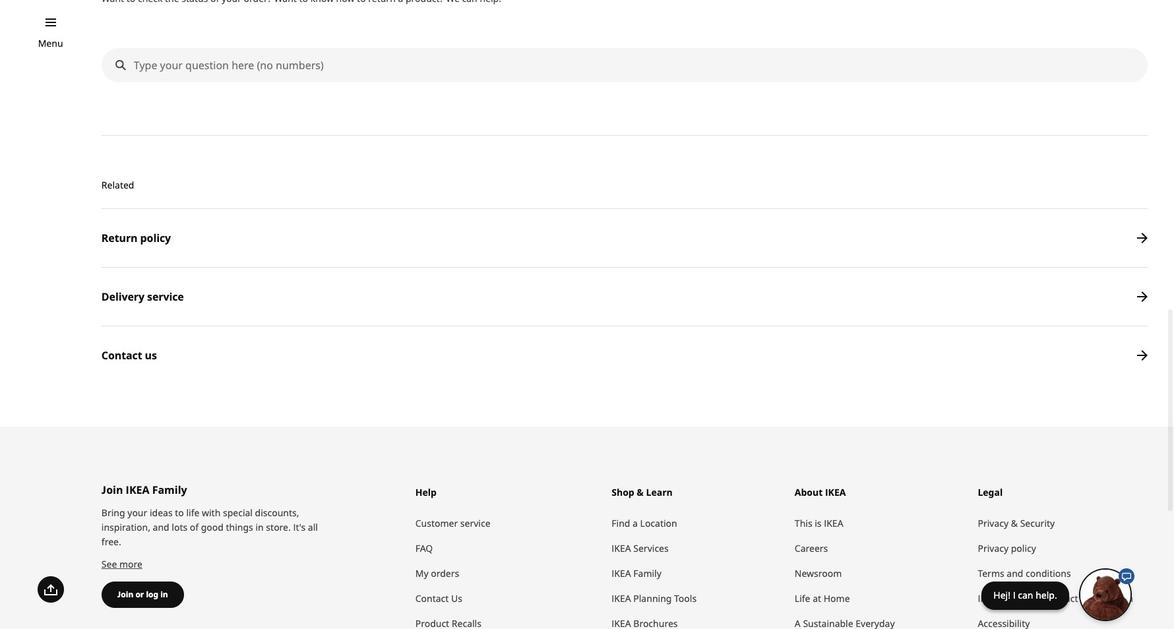 Task type: describe. For each thing, give the bounding box(es) containing it.
contact for contact us
[[416, 593, 449, 605]]

see more
[[102, 558, 143, 571]]

or
[[136, 589, 144, 601]]

0 horizontal spatial family
[[152, 483, 187, 498]]

join ikea family footer
[[0, 427, 1175, 630]]

policy for privacy policy
[[1012, 543, 1037, 555]]

join ikea family
[[102, 483, 187, 498]]

ikea for ikea planning tools
[[612, 593, 631, 605]]

life at home
[[795, 593, 850, 605]]

children's
[[1000, 593, 1042, 605]]

services
[[634, 543, 669, 555]]

return
[[102, 231, 138, 246]]

help.
[[1036, 589, 1058, 602]]

store.
[[266, 521, 291, 534]]

faq
[[416, 543, 433, 555]]

conditions
[[1026, 568, 1072, 580]]

tools
[[675, 593, 697, 605]]

&
[[1012, 518, 1018, 530]]

ikea family link
[[612, 562, 782, 587]]

bring your ideas to life with special discounts, inspiration, and lots of good things in store. it's all free.
[[102, 507, 318, 549]]

ikea planning tools link
[[612, 587, 782, 612]]

us
[[145, 349, 157, 363]]

contact for contact us
[[102, 349, 142, 363]]

in inside 'bring your ideas to life with special discounts, inspiration, and lots of good things in store. it's all free.'
[[256, 521, 264, 534]]

lots
[[172, 521, 188, 534]]

privacy policy
[[978, 543, 1037, 555]]

hej!
[[994, 589, 1011, 602]]

find
[[612, 518, 631, 530]]

my orders
[[416, 568, 459, 580]]

this is ikea link
[[795, 512, 965, 537]]

of
[[190, 521, 199, 534]]

return policy link
[[102, 209, 1156, 267]]

join or log in
[[117, 589, 168, 601]]

join for join or log in
[[117, 589, 134, 601]]

us
[[451, 593, 463, 605]]

terms
[[978, 568, 1005, 580]]

ikea for ikea children's product registration
[[978, 593, 998, 605]]

find a location link
[[612, 512, 782, 537]]

ikea right is
[[824, 518, 844, 530]]

contact us
[[102, 349, 157, 363]]

ideas
[[150, 507, 173, 519]]

my orders link
[[416, 562, 599, 587]]

delivery
[[102, 290, 145, 304]]

privacy for privacy policy
[[978, 543, 1009, 555]]

bring
[[102, 507, 125, 519]]

terms and conditions
[[978, 568, 1072, 580]]

contact us
[[416, 593, 463, 605]]

registration
[[1081, 593, 1134, 605]]

newsroom
[[795, 568, 842, 580]]

newsroom link
[[795, 562, 965, 587]]

hej! i can help.
[[994, 589, 1058, 602]]

can
[[1019, 589, 1034, 602]]

home
[[824, 593, 850, 605]]

service for customer service
[[461, 518, 491, 530]]

i
[[1014, 589, 1016, 602]]

join or log in button
[[102, 582, 184, 609]]

to
[[175, 507, 184, 519]]

this
[[795, 518, 813, 530]]

all
[[308, 521, 318, 534]]

related
[[102, 179, 134, 191]]

Search search field
[[102, 49, 1148, 82]]

log
[[146, 589, 158, 601]]

1 vertical spatial family
[[634, 568, 662, 580]]

inspiration,
[[102, 521, 150, 534]]

special
[[223, 507, 253, 519]]

contact us link
[[416, 587, 599, 612]]



Task type: locate. For each thing, give the bounding box(es) containing it.
0 horizontal spatial in
[[161, 589, 168, 601]]

life
[[186, 507, 200, 519]]

family down services
[[634, 568, 662, 580]]

1 vertical spatial service
[[461, 518, 491, 530]]

ikea down ikea family
[[612, 593, 631, 605]]

discounts,
[[255, 507, 299, 519]]

0 vertical spatial in
[[256, 521, 264, 534]]

1 vertical spatial contact
[[416, 593, 449, 605]]

ikea down find
[[612, 543, 631, 555]]

planning
[[634, 593, 672, 605]]

contact inside "join ikea family" "footer"
[[416, 593, 449, 605]]

terms and conditions link
[[978, 562, 1148, 587]]

1 horizontal spatial contact
[[416, 593, 449, 605]]

ikea up your
[[126, 483, 150, 498]]

policy
[[140, 231, 171, 246], [1012, 543, 1037, 555]]

this is ikea
[[795, 518, 844, 530]]

privacy up terms
[[978, 543, 1009, 555]]

join for join ikea family
[[102, 483, 123, 498]]

1 horizontal spatial in
[[256, 521, 264, 534]]

ikea planning tools
[[612, 593, 697, 605]]

1 horizontal spatial policy
[[1012, 543, 1037, 555]]

1 vertical spatial join
[[117, 589, 134, 601]]

1 vertical spatial policy
[[1012, 543, 1037, 555]]

1 horizontal spatial and
[[1007, 568, 1024, 580]]

with
[[202, 507, 221, 519]]

1 horizontal spatial family
[[634, 568, 662, 580]]

0 horizontal spatial policy
[[140, 231, 171, 246]]

ikea services
[[612, 543, 669, 555]]

0 horizontal spatial and
[[153, 521, 169, 534]]

at
[[813, 593, 822, 605]]

things
[[226, 521, 253, 534]]

service for delivery service
[[147, 290, 184, 304]]

product
[[1045, 593, 1079, 605]]

privacy for privacy & security
[[978, 518, 1009, 530]]

ikea for ikea services
[[612, 543, 631, 555]]

your
[[128, 507, 147, 519]]

customer
[[416, 518, 458, 530]]

join up bring
[[102, 483, 123, 498]]

0 vertical spatial service
[[147, 290, 184, 304]]

1 horizontal spatial service
[[461, 518, 491, 530]]

return policy
[[102, 231, 171, 246]]

and
[[153, 521, 169, 534], [1007, 568, 1024, 580]]

privacy & security link
[[978, 512, 1148, 537]]

privacy
[[978, 518, 1009, 530], [978, 543, 1009, 555]]

it's
[[293, 521, 306, 534]]

menu button
[[38, 36, 63, 51]]

in left store.
[[256, 521, 264, 534]]

ikea children's product registration link
[[978, 587, 1148, 612]]

ikea family
[[612, 568, 662, 580]]

hej! i can help. button
[[982, 569, 1135, 622]]

policy up "terms and conditions"
[[1012, 543, 1037, 555]]

contact us link
[[102, 326, 1156, 385]]

privacy & security
[[978, 518, 1055, 530]]

life
[[795, 593, 811, 605]]

0 vertical spatial privacy
[[978, 518, 1009, 530]]

ikea services link
[[612, 537, 782, 562]]

service inside delivery service link
[[147, 290, 184, 304]]

2 privacy from the top
[[978, 543, 1009, 555]]

menu
[[38, 37, 63, 50]]

privacy left &
[[978, 518, 1009, 530]]

privacy policy link
[[978, 537, 1148, 562]]

join inside button
[[117, 589, 134, 601]]

and inside terms and conditions link
[[1007, 568, 1024, 580]]

and down "ideas" at left
[[153, 521, 169, 534]]

contact
[[102, 349, 142, 363], [416, 593, 449, 605]]

security
[[1021, 518, 1055, 530]]

0 vertical spatial and
[[153, 521, 169, 534]]

policy for return policy
[[140, 231, 171, 246]]

ikea inside "link"
[[612, 543, 631, 555]]

and up i
[[1007, 568, 1024, 580]]

ikea children's product registration
[[978, 593, 1134, 605]]

1 privacy from the top
[[978, 518, 1009, 530]]

location
[[641, 518, 678, 530]]

free.
[[102, 536, 121, 549]]

1 vertical spatial and
[[1007, 568, 1024, 580]]

orders
[[431, 568, 459, 580]]

join left the "or"
[[117, 589, 134, 601]]

0 horizontal spatial service
[[147, 290, 184, 304]]

see more link
[[102, 558, 143, 571]]

service
[[147, 290, 184, 304], [461, 518, 491, 530]]

family up "ideas" at left
[[152, 483, 187, 498]]

service right customer
[[461, 518, 491, 530]]

0 horizontal spatial contact
[[102, 349, 142, 363]]

ikea down terms
[[978, 593, 998, 605]]

1 vertical spatial privacy
[[978, 543, 1009, 555]]

more
[[119, 558, 143, 571]]

life at home link
[[795, 587, 965, 612]]

ikea
[[126, 483, 150, 498], [824, 518, 844, 530], [612, 543, 631, 555], [612, 568, 631, 580], [612, 593, 631, 605], [978, 593, 998, 605]]

faq link
[[416, 537, 599, 562]]

in
[[256, 521, 264, 534], [161, 589, 168, 601]]

policy right return
[[140, 231, 171, 246]]

0 vertical spatial contact
[[102, 349, 142, 363]]

customer service
[[416, 518, 491, 530]]

see
[[102, 558, 117, 571]]

0 vertical spatial join
[[102, 483, 123, 498]]

is
[[815, 518, 822, 530]]

family
[[152, 483, 187, 498], [634, 568, 662, 580]]

customer service link
[[416, 512, 599, 537]]

careers
[[795, 543, 829, 555]]

in inside button
[[161, 589, 168, 601]]

ikea down ikea services
[[612, 568, 631, 580]]

join
[[102, 483, 123, 498], [117, 589, 134, 601]]

find a location
[[612, 518, 678, 530]]

a
[[633, 518, 638, 530]]

service right delivery
[[147, 290, 184, 304]]

in right log
[[161, 589, 168, 601]]

service inside customer service link
[[461, 518, 491, 530]]

policy inside "link"
[[1012, 543, 1037, 555]]

1 vertical spatial in
[[161, 589, 168, 601]]

ikea for ikea family
[[612, 568, 631, 580]]

my
[[416, 568, 429, 580]]

good
[[201, 521, 224, 534]]

privacy inside "link"
[[978, 543, 1009, 555]]

careers link
[[795, 537, 965, 562]]

and inside 'bring your ideas to life with special discounts, inspiration, and lots of good things in store. it's all free.'
[[153, 521, 169, 534]]

delivery service
[[102, 290, 184, 304]]

delivery service link
[[102, 267, 1156, 326]]

0 vertical spatial family
[[152, 483, 187, 498]]

0 vertical spatial policy
[[140, 231, 171, 246]]



Task type: vqa. For each thing, say whether or not it's contained in the screenshot.
pots on the left of the page
no



